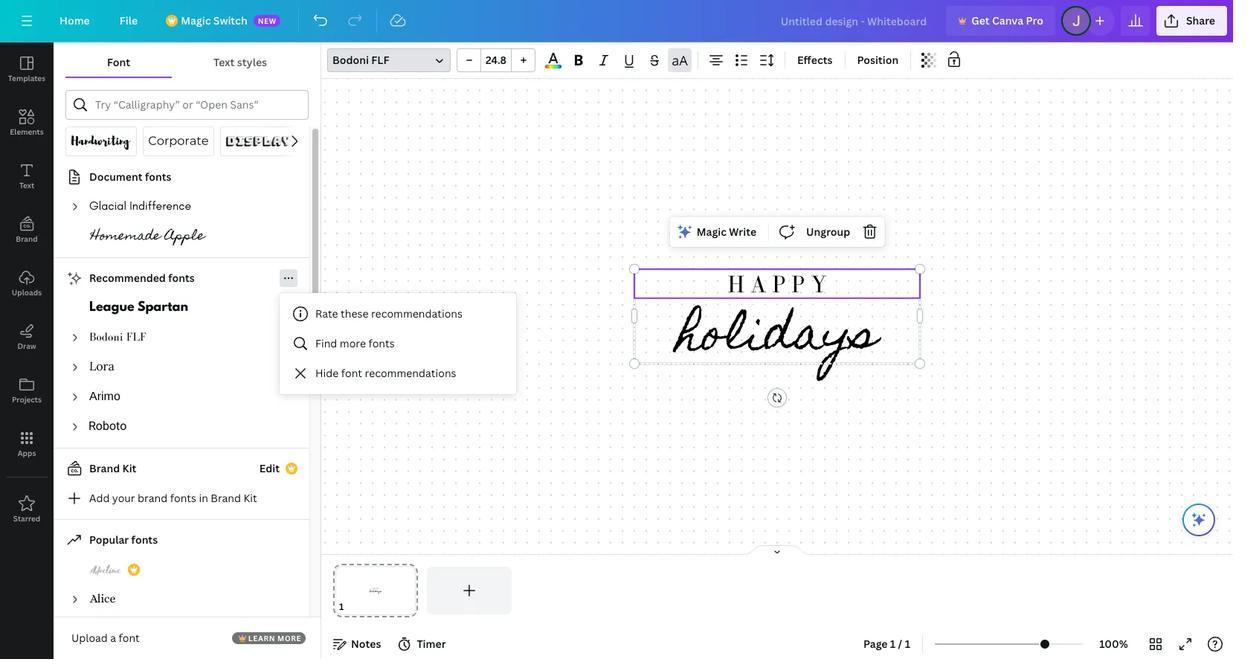 Task type: describe. For each thing, give the bounding box(es) containing it.
edit
[[259, 461, 280, 476]]

homemade apple image
[[89, 228, 207, 246]]

brand
[[138, 491, 168, 505]]

flf
[[372, 53, 390, 67]]

starred button
[[0, 483, 54, 537]]

learn more
[[248, 633, 302, 644]]

switch
[[213, 13, 248, 28]]

corporate image
[[149, 132, 208, 150]]

file button
[[108, 6, 150, 36]]

get canva pro button
[[947, 6, 1056, 36]]

recommended
[[89, 271, 166, 285]]

bodoni flf image
[[89, 329, 147, 347]]

these
[[341, 307, 369, 321]]

ungroup button
[[801, 220, 857, 244]]

home
[[60, 13, 90, 28]]

magic for magic switch
[[181, 13, 211, 28]]

2 1 from the left
[[905, 637, 911, 651]]

bodoni flf button
[[327, 48, 451, 72]]

timer button
[[393, 633, 452, 656]]

1 horizontal spatial kit
[[244, 491, 257, 505]]

brand kit
[[89, 461, 137, 476]]

get canva pro
[[972, 13, 1044, 28]]

100%
[[1100, 637, 1129, 651]]

draw button
[[0, 310, 54, 364]]

position button
[[852, 48, 905, 72]]

magic for magic write
[[697, 224, 727, 238]]

magic switch
[[181, 13, 248, 28]]

projects
[[12, 394, 42, 405]]

write
[[730, 224, 757, 238]]

find more fonts button
[[280, 329, 517, 359]]

add your brand fonts in brand kit
[[89, 491, 257, 505]]

templates
[[8, 73, 45, 83]]

menu containing rate these recommendations
[[280, 293, 517, 394]]

recommendations for rate these recommendations
[[371, 307, 463, 321]]

fonts left in at the bottom
[[170, 491, 196, 505]]

starred
[[13, 514, 40, 524]]

hide pages image
[[742, 545, 813, 557]]

font
[[107, 55, 130, 69]]

canva assistant image
[[1191, 511, 1209, 529]]

display image
[[226, 132, 291, 150]]

/
[[899, 637, 903, 651]]

font button
[[65, 48, 172, 77]]

get
[[972, 13, 990, 28]]

1 1 from the left
[[891, 637, 896, 651]]

bodoni
[[333, 53, 369, 67]]

learn more button
[[232, 633, 306, 645]]

league spartan image
[[89, 299, 189, 317]]

holidays
[[677, 290, 878, 385]]

in
[[199, 491, 208, 505]]

ungroup
[[807, 224, 851, 238]]

popular
[[89, 533, 129, 547]]

new
[[258, 16, 277, 26]]

0 horizontal spatial font
[[119, 631, 140, 645]]

home link
[[48, 6, 102, 36]]

templates button
[[0, 42, 54, 96]]

learn
[[248, 633, 275, 644]]

uploads button
[[0, 257, 54, 310]]

fonts for document fonts
[[145, 170, 172, 184]]

text for text styles
[[214, 55, 235, 69]]

more for learn
[[278, 633, 302, 644]]

bodoni flf
[[333, 53, 390, 67]]

font inside button
[[341, 366, 363, 380]]



Task type: vqa. For each thing, say whether or not it's contained in the screenshot.
27 to the right
no



Task type: locate. For each thing, give the bounding box(es) containing it.
file
[[120, 13, 138, 28]]

recommendations down find more fonts button
[[365, 366, 457, 380]]

0 vertical spatial magic
[[181, 13, 211, 28]]

rate these recommendations button
[[280, 299, 517, 329]]

Design title text field
[[769, 6, 941, 36]]

font right hide
[[341, 366, 363, 380]]

1 left /
[[891, 637, 896, 651]]

apps
[[18, 448, 36, 458]]

recommendations
[[371, 307, 463, 321], [365, 366, 457, 380]]

text
[[214, 55, 235, 69], [19, 180, 34, 191]]

hide font recommendations
[[316, 366, 457, 380]]

recommended fonts
[[89, 271, 195, 285]]

edit button
[[259, 461, 280, 477]]

kit up your on the left bottom of page
[[122, 461, 137, 476]]

your
[[112, 491, 135, 505]]

more inside button
[[340, 336, 366, 351]]

fonts
[[145, 170, 172, 184], [168, 271, 195, 285], [369, 336, 395, 351], [170, 491, 196, 505], [131, 533, 158, 547]]

1 vertical spatial kit
[[244, 491, 257, 505]]

recommendations for hide font recommendations
[[365, 366, 457, 380]]

0 vertical spatial brand
[[16, 234, 38, 244]]

1 horizontal spatial magic
[[697, 224, 727, 238]]

2 horizontal spatial brand
[[211, 491, 241, 505]]

color range image
[[546, 65, 562, 68]]

side panel tab list
[[0, 42, 54, 537]]

magic write button
[[673, 220, 763, 244]]

font right a
[[119, 631, 140, 645]]

brand up add
[[89, 461, 120, 476]]

brand for brand
[[16, 234, 38, 244]]

text styles
[[214, 55, 267, 69]]

more right learn
[[278, 633, 302, 644]]

fonts right popular
[[131, 533, 158, 547]]

apps button
[[0, 418, 54, 471]]

magic left switch on the left of the page
[[181, 13, 211, 28]]

brand for brand kit
[[89, 461, 120, 476]]

1 vertical spatial more
[[278, 633, 302, 644]]

1 vertical spatial recommendations
[[365, 366, 457, 380]]

0 horizontal spatial more
[[278, 633, 302, 644]]

share button
[[1157, 6, 1228, 36]]

1 right /
[[905, 637, 911, 651]]

upload a font
[[71, 631, 140, 645]]

brand
[[16, 234, 38, 244], [89, 461, 120, 476], [211, 491, 241, 505]]

find
[[316, 336, 337, 351]]

fonts up the 'glacial indifference' image
[[145, 170, 172, 184]]

magic
[[181, 13, 211, 28], [697, 224, 727, 238]]

text up brand button on the left of the page
[[19, 180, 34, 191]]

1 vertical spatial text
[[19, 180, 34, 191]]

alice image
[[89, 591, 116, 609]]

text button
[[0, 150, 54, 203]]

font
[[341, 366, 363, 380], [119, 631, 140, 645]]

– – number field
[[486, 53, 507, 67]]

0 horizontal spatial 1
[[891, 637, 896, 651]]

100% button
[[1090, 633, 1139, 656]]

0 vertical spatial kit
[[122, 461, 137, 476]]

canva
[[993, 13, 1024, 28]]

1 horizontal spatial more
[[340, 336, 366, 351]]

glacial indifference image
[[89, 198, 192, 216]]

page 1 / 1
[[864, 637, 911, 651]]

1 vertical spatial font
[[119, 631, 140, 645]]

fonts up league spartan image
[[168, 271, 195, 285]]

projects button
[[0, 364, 54, 418]]

main menu bar
[[0, 0, 1234, 42]]

document fonts
[[89, 170, 172, 184]]

group
[[457, 48, 536, 72]]

more
[[340, 336, 366, 351], [278, 633, 302, 644]]

1 horizontal spatial text
[[214, 55, 235, 69]]

kit
[[122, 461, 137, 476], [244, 491, 257, 505]]

more inside button
[[278, 633, 302, 644]]

document
[[89, 170, 143, 184]]

Try "Calligraphy" or "Open Sans" search field
[[95, 91, 299, 119]]

fonts for recommended fonts
[[168, 271, 195, 285]]

0 horizontal spatial magic
[[181, 13, 211, 28]]

magic left write
[[697, 224, 727, 238]]

brand inside button
[[16, 234, 38, 244]]

advetime image
[[89, 561, 122, 579]]

recommendations up find more fonts button
[[371, 307, 463, 321]]

styles
[[237, 55, 267, 69]]

menu
[[280, 293, 517, 394]]

elements
[[10, 127, 44, 137]]

0 vertical spatial more
[[340, 336, 366, 351]]

1 horizontal spatial 1
[[905, 637, 911, 651]]

text inside button
[[214, 55, 235, 69]]

roboto image
[[89, 418, 127, 436]]

text inside button
[[19, 180, 34, 191]]

1 vertical spatial brand
[[89, 461, 120, 476]]

handwriting image
[[71, 132, 131, 150]]

brand right in at the bottom
[[211, 491, 241, 505]]

happy
[[728, 270, 833, 297]]

a
[[110, 631, 116, 645]]

notes
[[351, 637, 381, 651]]

0 vertical spatial font
[[341, 366, 363, 380]]

brand button
[[0, 203, 54, 257]]

effects button
[[792, 48, 839, 72]]

elements button
[[0, 96, 54, 150]]

hide
[[316, 366, 339, 380]]

1
[[891, 637, 896, 651], [905, 637, 911, 651]]

rate
[[316, 307, 338, 321]]

2 vertical spatial brand
[[211, 491, 241, 505]]

0 vertical spatial text
[[214, 55, 235, 69]]

fonts inside button
[[369, 336, 395, 351]]

lora image
[[89, 359, 115, 377]]

effects
[[798, 53, 833, 67]]

fonts for popular fonts
[[131, 533, 158, 547]]

magic inside button
[[697, 224, 727, 238]]

arimo image
[[89, 388, 121, 406]]

hide font recommendations button
[[280, 359, 517, 388]]

pro
[[1027, 13, 1044, 28]]

rate these recommendations
[[316, 307, 463, 321]]

0 horizontal spatial brand
[[16, 234, 38, 244]]

more for find
[[340, 336, 366, 351]]

notes button
[[327, 633, 387, 656]]

text for text
[[19, 180, 34, 191]]

upload
[[71, 631, 108, 645]]

0 horizontal spatial text
[[19, 180, 34, 191]]

uploads
[[12, 287, 42, 298]]

kit right in at the bottom
[[244, 491, 257, 505]]

more right find at the bottom
[[340, 336, 366, 351]]

share
[[1187, 13, 1216, 28]]

fonts up hide font recommendations
[[369, 336, 395, 351]]

draw
[[17, 341, 36, 351]]

0 vertical spatial recommendations
[[371, 307, 463, 321]]

position
[[858, 53, 899, 67]]

text left the styles
[[214, 55, 235, 69]]

0 horizontal spatial kit
[[122, 461, 137, 476]]

find more fonts
[[316, 336, 395, 351]]

add
[[89, 491, 110, 505]]

1 horizontal spatial brand
[[89, 461, 120, 476]]

brand up uploads button
[[16, 234, 38, 244]]

page
[[864, 637, 888, 651]]

page 1 image
[[333, 567, 418, 615]]

text styles button
[[172, 48, 309, 77]]

magic inside main menu bar
[[181, 13, 211, 28]]

1 vertical spatial magic
[[697, 224, 727, 238]]

timer
[[417, 637, 446, 651]]

popular fonts
[[89, 533, 158, 547]]

magic write
[[697, 224, 757, 238]]

1 horizontal spatial font
[[341, 366, 363, 380]]



